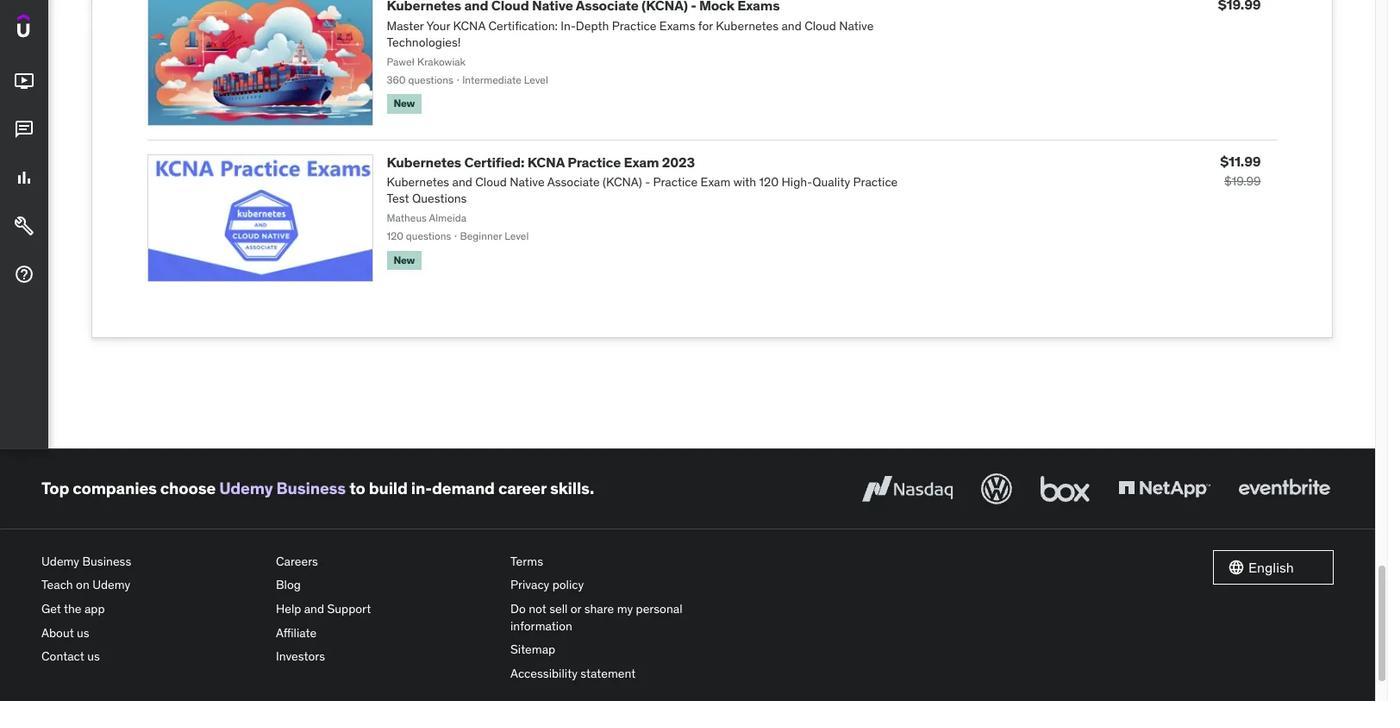 Task type: locate. For each thing, give the bounding box(es) containing it.
careers blog help and support affiliate investors
[[276, 554, 371, 665]]

intermediate level
[[463, 73, 549, 86]]

1 vertical spatial native
[[510, 174, 545, 190]]

master your kcna certification: in-depth practice exams for kubernetes and cloud native technologies! paweł krakowiak
[[387, 18, 874, 68]]

us right contact
[[87, 649, 100, 665]]

blog link
[[276, 574, 497, 598]]

0 vertical spatial business
[[277, 478, 346, 499]]

and inside master your kcna certification: in-depth practice exams for kubernetes and cloud native technologies! paweł krakowiak
[[782, 18, 802, 33]]

native inside master your kcna certification: in-depth practice exams for kubernetes and cloud native technologies! paweł krakowiak
[[840, 18, 874, 33]]

associate
[[548, 174, 600, 190]]

1 vertical spatial us
[[87, 649, 100, 665]]

0 horizontal spatial business
[[82, 554, 131, 569]]

2 vertical spatial medium image
[[14, 216, 35, 237]]

business
[[277, 478, 346, 499], [82, 554, 131, 569]]

0 vertical spatial kcna
[[453, 18, 486, 33]]

udemy business teach on udemy get the app about us contact us
[[41, 554, 131, 665]]

2 horizontal spatial and
[[782, 18, 802, 33]]

about
[[41, 625, 74, 641]]

0 vertical spatial medium image
[[14, 168, 35, 188]]

business left to on the left
[[277, 478, 346, 499]]

practice
[[612, 18, 657, 33], [568, 153, 621, 170], [654, 174, 698, 190], [854, 174, 898, 190]]

1 vertical spatial udemy business link
[[41, 550, 262, 574]]

0 vertical spatial kubernetes
[[716, 18, 779, 33]]

1 vertical spatial new
[[394, 253, 415, 266]]

kubernetes up test in the left of the page
[[387, 174, 450, 190]]

questions down krakowiak
[[408, 73, 454, 86]]

udemy business link
[[219, 478, 346, 499], [41, 550, 262, 574]]

1 horizontal spatial udemy
[[92, 578, 131, 593]]

0 vertical spatial and
[[782, 18, 802, 33]]

3 medium image from the top
[[14, 216, 35, 237]]

choose
[[160, 478, 216, 499]]

in-
[[561, 18, 576, 33]]

0 vertical spatial exam
[[624, 153, 659, 170]]

sitemap link
[[511, 639, 732, 662]]

my
[[617, 601, 633, 617]]

0 horizontal spatial native
[[510, 174, 545, 190]]

2 medium image from the top
[[14, 264, 35, 285]]

and right help
[[304, 601, 324, 617]]

nasdaq image
[[858, 470, 958, 508]]

120 down matheus
[[387, 229, 404, 242]]

kcna up associate
[[528, 153, 565, 170]]

1 vertical spatial medium image
[[14, 119, 35, 140]]

and up questions on the left
[[453, 174, 473, 190]]

1 vertical spatial level
[[505, 229, 529, 242]]

2 vertical spatial and
[[304, 601, 324, 617]]

0 vertical spatial questions
[[408, 73, 454, 86]]

2 vertical spatial kubernetes
[[387, 174, 450, 190]]

exam up -
[[624, 153, 659, 170]]

1 vertical spatial cloud
[[476, 174, 507, 190]]

1 horizontal spatial native
[[840, 18, 874, 33]]

affiliate
[[276, 625, 317, 641]]

1 vertical spatial and
[[453, 174, 473, 190]]

questions
[[408, 73, 454, 86], [406, 229, 451, 242]]

0 horizontal spatial cloud
[[476, 174, 507, 190]]

udemy right choose
[[219, 478, 273, 499]]

2 medium image from the top
[[14, 119, 35, 140]]

kubernetes right the for
[[716, 18, 779, 33]]

level right beginner at top left
[[505, 229, 529, 242]]

business up on
[[82, 554, 131, 569]]

medium image
[[14, 168, 35, 188], [14, 264, 35, 285]]

privacy
[[511, 578, 550, 593]]

or
[[571, 601, 582, 617]]

questions for kubernetes
[[406, 229, 451, 242]]

terms
[[511, 554, 544, 569]]

0 vertical spatial udemy
[[219, 478, 273, 499]]

new
[[394, 97, 415, 110], [394, 253, 415, 266]]

practice inside master your kcna certification: in-depth practice exams for kubernetes and cloud native technologies! paweł krakowiak
[[612, 18, 657, 33]]

1 horizontal spatial 120
[[760, 174, 779, 190]]

krakowiak
[[418, 55, 466, 68]]

companies
[[73, 478, 157, 499]]

cloud
[[805, 18, 837, 33], [476, 174, 507, 190]]

0 horizontal spatial and
[[304, 601, 324, 617]]

1 vertical spatial exam
[[701, 174, 731, 190]]

blog
[[276, 578, 301, 593]]

us right the about
[[77, 625, 89, 641]]

0 vertical spatial level
[[524, 73, 549, 86]]

exam left with
[[701, 174, 731, 190]]

build
[[369, 478, 408, 499]]

1 horizontal spatial exam
[[701, 174, 731, 190]]

kcna right your
[[453, 18, 486, 33]]

the
[[64, 601, 82, 617]]

level
[[524, 73, 549, 86], [505, 229, 529, 242]]

us
[[77, 625, 89, 641], [87, 649, 100, 665]]

in-
[[411, 478, 432, 499]]

udemy business link up careers
[[219, 478, 346, 499]]

2 vertical spatial udemy
[[92, 578, 131, 593]]

exams
[[660, 18, 696, 33]]

1 vertical spatial medium image
[[14, 264, 35, 285]]

udemy up the teach at the bottom left of page
[[41, 554, 79, 569]]

careers link
[[276, 550, 497, 574]]

0 vertical spatial medium image
[[14, 71, 35, 92]]

practice right depth at the left top
[[612, 18, 657, 33]]

test
[[387, 191, 409, 207]]

kcna
[[453, 18, 486, 33], [528, 153, 565, 170]]

get the app link
[[41, 598, 262, 622]]

kcna inside master your kcna certification: in-depth practice exams for kubernetes and cloud native technologies! paweł krakowiak
[[453, 18, 486, 33]]

kubernetes
[[716, 18, 779, 33], [387, 153, 462, 170], [387, 174, 450, 190]]

new for master
[[394, 97, 415, 110]]

1 vertical spatial business
[[82, 554, 131, 569]]

udemy
[[219, 478, 273, 499], [41, 554, 79, 569], [92, 578, 131, 593]]

-
[[645, 174, 651, 190]]

udemy business link up get the app link at left bottom
[[41, 550, 262, 574]]

new down 120 questions
[[394, 253, 415, 266]]

native
[[840, 18, 874, 33], [510, 174, 545, 190]]

small image
[[1229, 559, 1246, 576]]

app
[[84, 601, 105, 617]]

1 horizontal spatial cloud
[[805, 18, 837, 33]]

quality
[[813, 174, 851, 190]]

0 horizontal spatial exam
[[624, 153, 659, 170]]

kcna inside kubernetes certified: kcna practice exam 2023 kubernetes and cloud native associate (kcna) - practice exam with 120 high-quality practice test questions matheus almeida
[[528, 153, 565, 170]]

support
[[327, 601, 371, 617]]

1 horizontal spatial kcna
[[528, 153, 565, 170]]

1 vertical spatial kcna
[[528, 153, 565, 170]]

almeida
[[429, 211, 467, 224]]

depth
[[576, 18, 609, 33]]

and right the for
[[782, 18, 802, 33]]

udemy right on
[[92, 578, 131, 593]]

0 horizontal spatial udemy
[[41, 554, 79, 569]]

1 horizontal spatial and
[[453, 174, 473, 190]]

1 new from the top
[[394, 97, 415, 110]]

new down 360
[[394, 97, 415, 110]]

120 right with
[[760, 174, 779, 190]]

2 new from the top
[[394, 253, 415, 266]]

0 vertical spatial cloud
[[805, 18, 837, 33]]

0 vertical spatial 120
[[760, 174, 779, 190]]

0 vertical spatial native
[[840, 18, 874, 33]]

and
[[782, 18, 802, 33], [453, 174, 473, 190], [304, 601, 324, 617]]

medium image
[[14, 71, 35, 92], [14, 119, 35, 140], [14, 216, 35, 237]]

2 horizontal spatial udemy
[[219, 478, 273, 499]]

120 questions
[[387, 229, 451, 242]]

share
[[585, 601, 615, 617]]

1 vertical spatial udemy
[[41, 554, 79, 569]]

0 vertical spatial us
[[77, 625, 89, 641]]

kubernetes up questions on the left
[[387, 153, 462, 170]]

paweł
[[387, 55, 415, 68]]

360
[[387, 73, 406, 86]]

1 vertical spatial 120
[[387, 229, 404, 242]]

volkswagen image
[[978, 470, 1016, 508]]

1 vertical spatial questions
[[406, 229, 451, 242]]

0 horizontal spatial kcna
[[453, 18, 486, 33]]

accessibility
[[511, 666, 578, 681]]

questions down almeida
[[406, 229, 451, 242]]

0 vertical spatial new
[[394, 97, 415, 110]]

top
[[41, 478, 69, 499]]

level right intermediate on the left top of page
[[524, 73, 549, 86]]



Task type: describe. For each thing, give the bounding box(es) containing it.
do not sell or share my personal information button
[[511, 598, 732, 639]]

to
[[350, 478, 366, 499]]

affiliate link
[[276, 622, 497, 646]]

not
[[529, 601, 547, 617]]

skills.
[[550, 478, 594, 499]]

english
[[1249, 559, 1295, 576]]

beginner level
[[460, 229, 529, 242]]

kubernetes inside master your kcna certification: in-depth practice exams for kubernetes and cloud native technologies! paweł krakowiak
[[716, 18, 779, 33]]

1 vertical spatial kubernetes
[[387, 153, 462, 170]]

native inside kubernetes certified: kcna practice exam 2023 kubernetes and cloud native associate (kcna) - practice exam with 120 high-quality practice test questions matheus almeida
[[510, 174, 545, 190]]

level for practice
[[505, 229, 529, 242]]

intermediate
[[463, 73, 522, 86]]

cloud inside kubernetes certified: kcna practice exam 2023 kubernetes and cloud native associate (kcna) - practice exam with 120 high-quality practice test questions matheus almeida
[[476, 174, 507, 190]]

0 horizontal spatial 120
[[387, 229, 404, 242]]

top companies choose udemy business to build in-demand career skills.
[[41, 478, 594, 499]]

1 horizontal spatial business
[[277, 478, 346, 499]]

do
[[511, 601, 526, 617]]

personal
[[636, 601, 683, 617]]

kcna for certified:
[[528, 153, 565, 170]]

kcna for your
[[453, 18, 486, 33]]

policy
[[553, 578, 584, 593]]

terms link
[[511, 550, 732, 574]]

practice right the quality at top right
[[854, 174, 898, 190]]

statement
[[581, 666, 636, 681]]

about us link
[[41, 622, 262, 646]]

master
[[387, 18, 424, 33]]

netapp image
[[1116, 470, 1215, 508]]

technologies!
[[387, 35, 461, 50]]

matheus
[[387, 211, 427, 224]]

udemy image
[[17, 14, 96, 43]]

level for certification:
[[524, 73, 549, 86]]

teach
[[41, 578, 73, 593]]

teach on udemy link
[[41, 574, 262, 598]]

kubernetes certified: kcna practice exam 2023 kubernetes and cloud native associate (kcna) - practice exam with 120 high-quality practice test questions matheus almeida
[[387, 153, 898, 224]]

beginner
[[460, 229, 502, 242]]

certification:
[[489, 18, 558, 33]]

(kcna)
[[603, 174, 643, 190]]

questions
[[412, 191, 467, 207]]

new for kubernetes
[[394, 253, 415, 266]]

$11.99
[[1221, 152, 1262, 170]]

get
[[41, 601, 61, 617]]

1 medium image from the top
[[14, 168, 35, 188]]

practice up associate
[[568, 153, 621, 170]]

$11.99 $19.99
[[1221, 152, 1262, 189]]

information
[[511, 618, 573, 634]]

help
[[276, 601, 301, 617]]

practice down 2023
[[654, 174, 698, 190]]

careers
[[276, 554, 318, 569]]

terms privacy policy do not sell or share my personal information sitemap accessibility statement
[[511, 554, 683, 681]]

your
[[427, 18, 451, 33]]

eventbrite image
[[1235, 470, 1335, 508]]

120 inside kubernetes certified: kcna practice exam 2023 kubernetes and cloud native associate (kcna) - practice exam with 120 high-quality practice test questions matheus almeida
[[760, 174, 779, 190]]

1 medium image from the top
[[14, 71, 35, 92]]

help and support link
[[276, 598, 497, 622]]

360 questions
[[387, 73, 454, 86]]

business inside 'udemy business teach on udemy get the app about us contact us'
[[82, 554, 131, 569]]

sitemap
[[511, 642, 556, 658]]

contact us link
[[41, 646, 262, 669]]

for
[[699, 18, 713, 33]]

accessibility statement link
[[511, 662, 732, 686]]

on
[[76, 578, 90, 593]]

privacy policy link
[[511, 574, 732, 598]]

kubernetes certified: kcna practice exam 2023 link
[[387, 153, 695, 170]]

with
[[734, 174, 757, 190]]

questions for master
[[408, 73, 454, 86]]

contact
[[41, 649, 84, 665]]

$19.99
[[1225, 173, 1262, 189]]

0 vertical spatial udemy business link
[[219, 478, 346, 499]]

high-
[[782, 174, 813, 190]]

cloud inside master your kcna certification: in-depth practice exams for kubernetes and cloud native technologies! paweł krakowiak
[[805, 18, 837, 33]]

sell
[[550, 601, 568, 617]]

and inside kubernetes certified: kcna practice exam 2023 kubernetes and cloud native associate (kcna) - practice exam with 120 high-quality practice test questions matheus almeida
[[453, 174, 473, 190]]

and inside careers blog help and support affiliate investors
[[304, 601, 324, 617]]

2023
[[662, 153, 695, 170]]

demand
[[432, 478, 495, 499]]

investors
[[276, 649, 325, 665]]

career
[[499, 478, 547, 499]]

box image
[[1037, 470, 1095, 508]]

certified:
[[464, 153, 525, 170]]

investors link
[[276, 646, 497, 669]]

english button
[[1214, 550, 1335, 585]]



Task type: vqa. For each thing, say whether or not it's contained in the screenshot.
[NEW] Ultimate AWS Certified Cloud Practitioner CLF-C02
no



